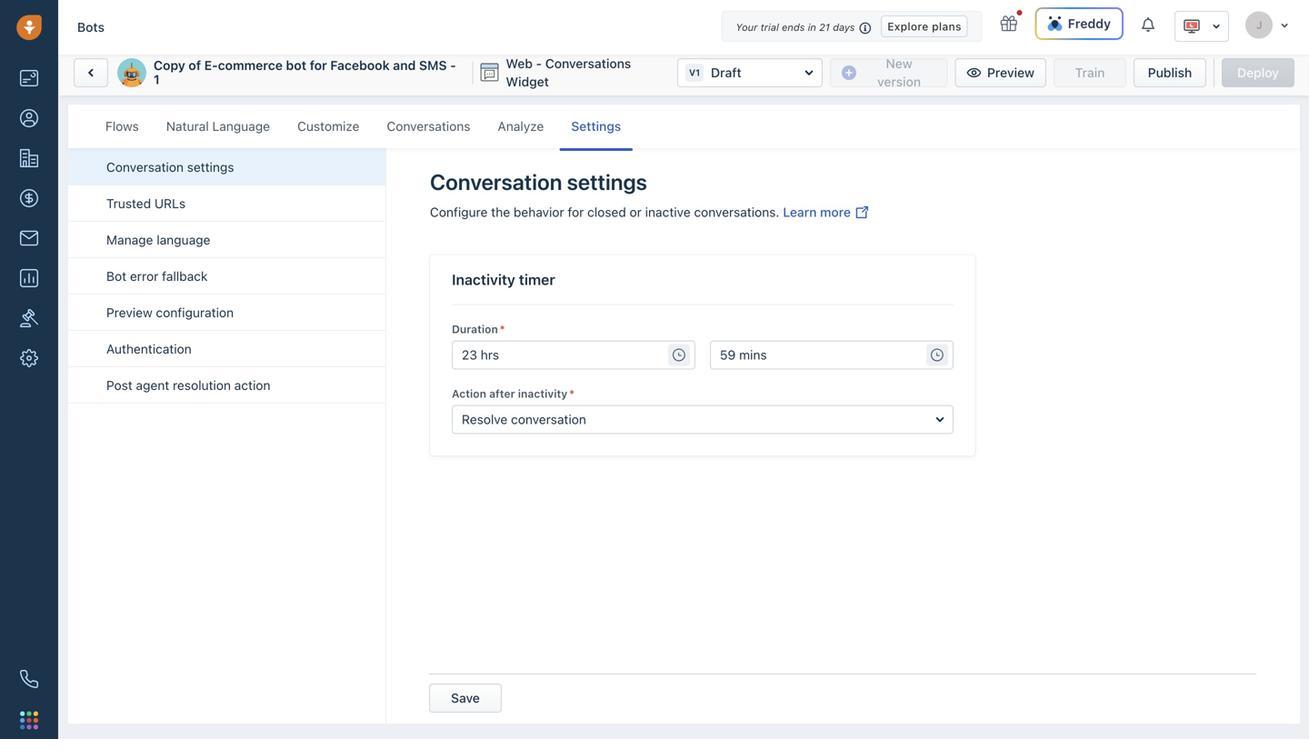 Task type: locate. For each thing, give the bounding box(es) containing it.
phone image
[[20, 670, 38, 688]]

your
[[736, 21, 758, 33]]

your trial ends in 21 days
[[736, 21, 855, 33]]

days
[[833, 21, 855, 33]]

bots
[[77, 20, 104, 35]]

1 horizontal spatial ic_arrow_down image
[[1280, 20, 1289, 30]]

0 horizontal spatial ic_arrow_down image
[[1212, 20, 1221, 33]]

ends
[[782, 21, 805, 33]]

ic_arrow_down image
[[1212, 20, 1221, 33], [1280, 20, 1289, 30]]

freddy
[[1068, 16, 1111, 31]]

trial
[[761, 21, 779, 33]]

phone element
[[11, 661, 47, 697]]

explore plans
[[888, 20, 962, 33]]



Task type: vqa. For each thing, say whether or not it's contained in the screenshot.
plans
yes



Task type: describe. For each thing, give the bounding box(es) containing it.
21
[[819, 21, 830, 33]]

ic_info_icon image
[[860, 20, 872, 35]]

plans
[[932, 20, 962, 33]]

missing translation "unavailable" for locale "en-us" image
[[1183, 17, 1201, 35]]

in
[[808, 21, 816, 33]]

explore
[[888, 20, 929, 33]]

explore plans button
[[881, 15, 968, 37]]

freshworks switcher image
[[20, 711, 38, 730]]

properties image
[[20, 309, 38, 327]]

freddy button
[[1035, 7, 1124, 40]]

bell regular image
[[1142, 16, 1157, 33]]



